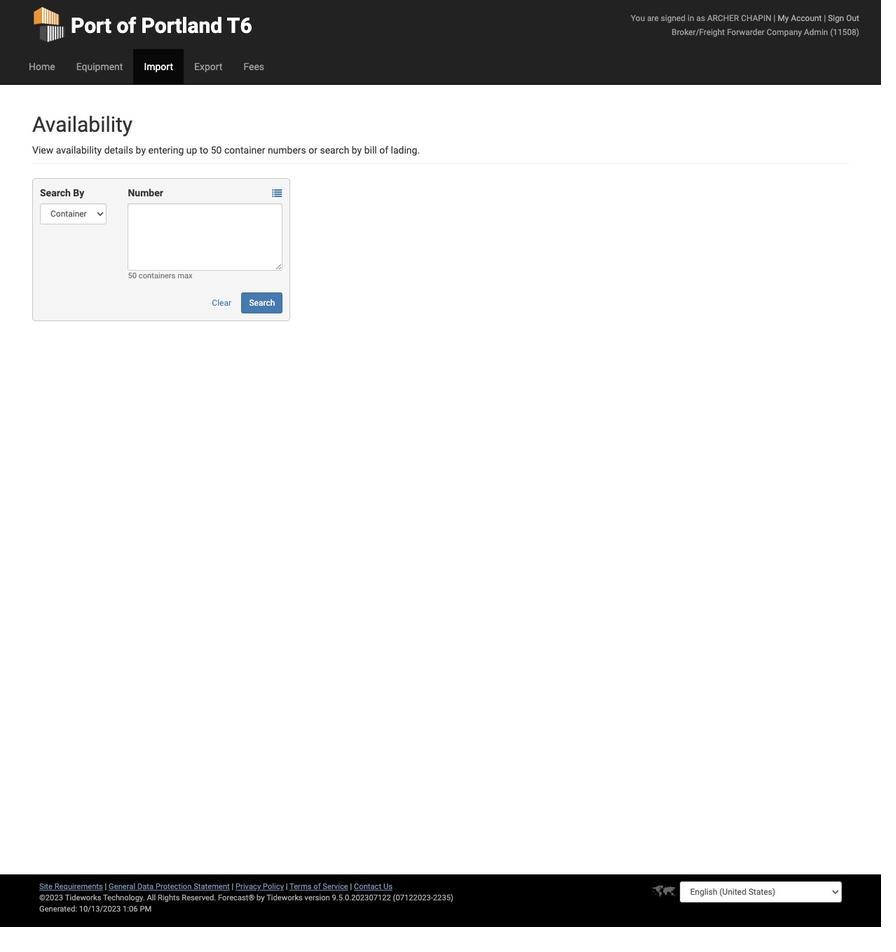 Task type: locate. For each thing, give the bounding box(es) containing it.
50
[[211, 144, 222, 156], [128, 271, 137, 281]]

by right details
[[136, 144, 146, 156]]

50 left containers
[[128, 271, 137, 281]]

search right clear button
[[249, 298, 275, 308]]

0 horizontal spatial by
[[136, 144, 146, 156]]

statement
[[194, 882, 230, 891]]

2235)
[[433, 893, 454, 903]]

2 vertical spatial of
[[314, 882, 321, 891]]

requirements
[[55, 882, 103, 891]]

general data protection statement link
[[109, 882, 230, 891]]

export button
[[184, 49, 233, 84]]

protection
[[156, 882, 192, 891]]

1 horizontal spatial 50
[[211, 144, 222, 156]]

of right "port"
[[117, 13, 136, 38]]

50 containers max
[[128, 271, 193, 281]]

search for search
[[249, 298, 275, 308]]

search by
[[40, 187, 84, 198]]

search
[[40, 187, 71, 198], [249, 298, 275, 308]]

portland
[[141, 13, 223, 38]]

by inside 'site requirements | general data protection statement | privacy policy | terms of service | contact us ©2023 tideworks technology. all rights reserved. forecast® by tideworks version 9.5.0.202307122 (07122023-2235) generated: 10/13/2023 1:06 pm'
[[257, 893, 265, 903]]

1 horizontal spatial of
[[314, 882, 321, 891]]

search for search by
[[40, 187, 71, 198]]

search left by
[[40, 187, 71, 198]]

0 vertical spatial 50
[[211, 144, 222, 156]]

10/13/2023
[[79, 905, 121, 914]]

home
[[29, 61, 55, 72]]

2 horizontal spatial of
[[380, 144, 389, 156]]

data
[[137, 882, 154, 891]]

import
[[144, 61, 173, 72]]

as
[[697, 13, 706, 23]]

by left bill
[[352, 144, 362, 156]]

privacy
[[236, 882, 261, 891]]

| left my
[[774, 13, 776, 23]]

|
[[774, 13, 776, 23], [824, 13, 826, 23], [105, 882, 107, 891], [232, 882, 234, 891], [286, 882, 288, 891], [350, 882, 352, 891]]

site requirements link
[[39, 882, 103, 891]]

contact us link
[[354, 882, 393, 891]]

of right bill
[[380, 144, 389, 156]]

you
[[631, 13, 645, 23]]

Number text field
[[128, 203, 283, 271]]

1 vertical spatial 50
[[128, 271, 137, 281]]

home button
[[18, 49, 66, 84]]

fees button
[[233, 49, 275, 84]]

numbers
[[268, 144, 306, 156]]

max
[[178, 271, 193, 281]]

by
[[136, 144, 146, 156], [352, 144, 362, 156], [257, 893, 265, 903]]

policy
[[263, 882, 284, 891]]

of
[[117, 13, 136, 38], [380, 144, 389, 156], [314, 882, 321, 891]]

| up forecast®
[[232, 882, 234, 891]]

availability
[[56, 144, 102, 156]]

terms of service link
[[290, 882, 348, 891]]

export
[[194, 61, 223, 72]]

are
[[647, 13, 659, 23]]

0 vertical spatial of
[[117, 13, 136, 38]]

version
[[305, 893, 330, 903]]

site
[[39, 882, 53, 891]]

show list image
[[272, 189, 282, 199]]

1 vertical spatial search
[[249, 298, 275, 308]]

(07122023-
[[393, 893, 433, 903]]

to
[[200, 144, 208, 156]]

search inside search "button"
[[249, 298, 275, 308]]

of up version
[[314, 882, 321, 891]]

50 right to
[[211, 144, 222, 156]]

view
[[32, 144, 53, 156]]

sign out link
[[828, 13, 860, 23]]

0 horizontal spatial search
[[40, 187, 71, 198]]

general
[[109, 882, 135, 891]]

my account link
[[778, 13, 822, 23]]

0 horizontal spatial 50
[[128, 271, 137, 281]]

technology.
[[103, 893, 145, 903]]

sign
[[828, 13, 845, 23]]

service
[[323, 882, 348, 891]]

by down privacy policy link
[[257, 893, 265, 903]]

availability
[[32, 112, 133, 137]]

1 horizontal spatial search
[[249, 298, 275, 308]]

0 vertical spatial search
[[40, 187, 71, 198]]

account
[[791, 13, 822, 23]]

forwarder
[[727, 27, 765, 37]]

fees
[[244, 61, 264, 72]]

view availability details by entering up to 50 container numbers or search by bill of lading.
[[32, 144, 420, 156]]

out
[[847, 13, 860, 23]]

bill
[[364, 144, 377, 156]]

1 horizontal spatial by
[[257, 893, 265, 903]]

of inside 'site requirements | general data protection statement | privacy policy | terms of service | contact us ©2023 tideworks technology. all rights reserved. forecast® by tideworks version 9.5.0.202307122 (07122023-2235) generated: 10/13/2023 1:06 pm'
[[314, 882, 321, 891]]



Task type: describe. For each thing, give the bounding box(es) containing it.
1 vertical spatial of
[[380, 144, 389, 156]]

terms
[[290, 882, 312, 891]]

| up 9.5.0.202307122 on the left bottom of page
[[350, 882, 352, 891]]

2 horizontal spatial by
[[352, 144, 362, 156]]

chapin
[[742, 13, 772, 23]]

(11508)
[[831, 27, 860, 37]]

privacy policy link
[[236, 882, 284, 891]]

forecast®
[[218, 893, 255, 903]]

admin
[[804, 27, 829, 37]]

number
[[128, 187, 163, 198]]

1:06
[[123, 905, 138, 914]]

or
[[309, 144, 318, 156]]

contact
[[354, 882, 382, 891]]

equipment
[[76, 61, 123, 72]]

containers
[[139, 271, 176, 281]]

in
[[688, 13, 695, 23]]

t6
[[227, 13, 252, 38]]

| up "tideworks"
[[286, 882, 288, 891]]

port
[[71, 13, 111, 38]]

search button
[[242, 292, 283, 313]]

0 horizontal spatial of
[[117, 13, 136, 38]]

| left sign
[[824, 13, 826, 23]]

clear button
[[204, 292, 239, 313]]

site requirements | general data protection statement | privacy policy | terms of service | contact us ©2023 tideworks technology. all rights reserved. forecast® by tideworks version 9.5.0.202307122 (07122023-2235) generated: 10/13/2023 1:06 pm
[[39, 882, 454, 914]]

you are signed in as archer chapin | my account | sign out broker/freight forwarder company admin (11508)
[[631, 13, 860, 37]]

us
[[384, 882, 393, 891]]

search
[[320, 144, 350, 156]]

by
[[73, 187, 84, 198]]

generated:
[[39, 905, 77, 914]]

port of portland t6 link
[[32, 0, 252, 49]]

9.5.0.202307122
[[332, 893, 391, 903]]

pm
[[140, 905, 152, 914]]

archer
[[708, 13, 739, 23]]

up
[[186, 144, 197, 156]]

signed
[[661, 13, 686, 23]]

all
[[147, 893, 156, 903]]

reserved.
[[182, 893, 216, 903]]

| left 'general'
[[105, 882, 107, 891]]

import button
[[134, 49, 184, 84]]

port of portland t6
[[71, 13, 252, 38]]

tideworks
[[267, 893, 303, 903]]

container
[[224, 144, 265, 156]]

lading.
[[391, 144, 420, 156]]

clear
[[212, 298, 231, 308]]

company
[[767, 27, 802, 37]]

©2023 tideworks
[[39, 893, 101, 903]]

entering
[[148, 144, 184, 156]]

equipment button
[[66, 49, 134, 84]]

details
[[104, 144, 133, 156]]

rights
[[158, 893, 180, 903]]

broker/freight
[[672, 27, 725, 37]]

my
[[778, 13, 789, 23]]



Task type: vqa. For each thing, say whether or not it's contained in the screenshot.
the middle of
yes



